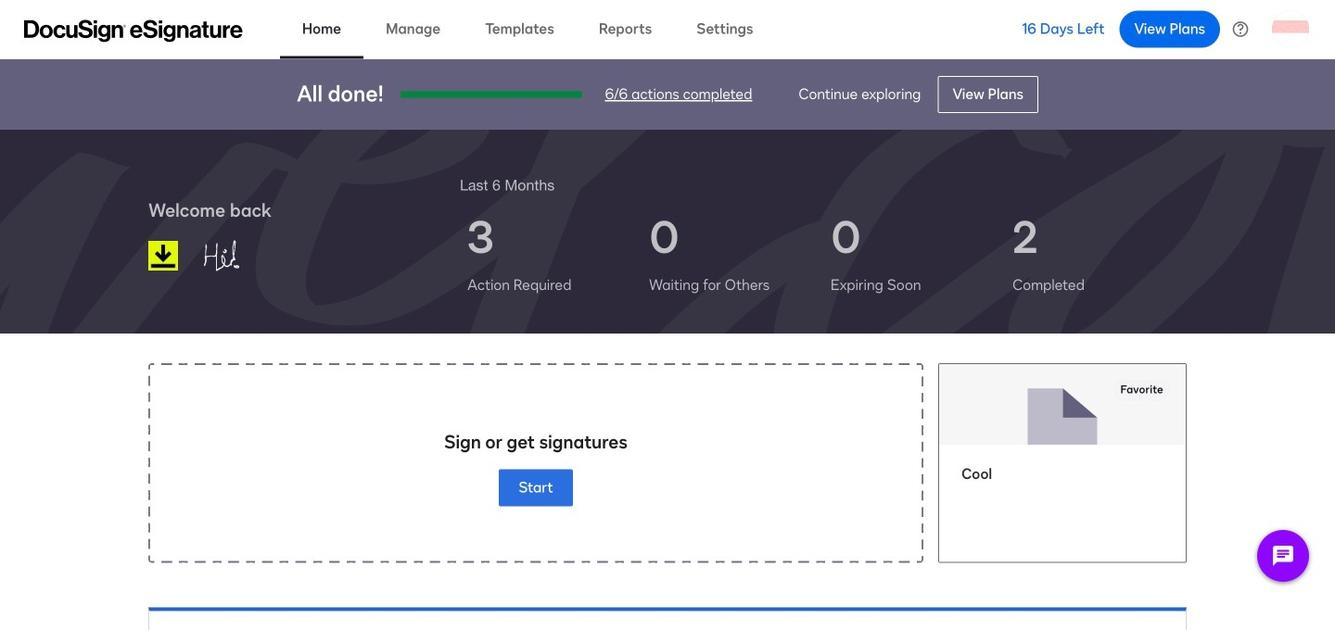 Task type: locate. For each thing, give the bounding box(es) containing it.
docusignlogo image
[[148, 241, 178, 271]]

your uploaded profile image image
[[1272, 11, 1309, 48]]

docusign esignature image
[[24, 20, 243, 42]]

heading
[[460, 174, 555, 197]]

list
[[460, 197, 1187, 312]]

use cool image
[[939, 364, 1186, 503]]



Task type: vqa. For each thing, say whether or not it's contained in the screenshot.
DocuSign eSignature image
yes



Task type: describe. For each thing, give the bounding box(es) containing it.
generic name image
[[194, 232, 290, 280]]



